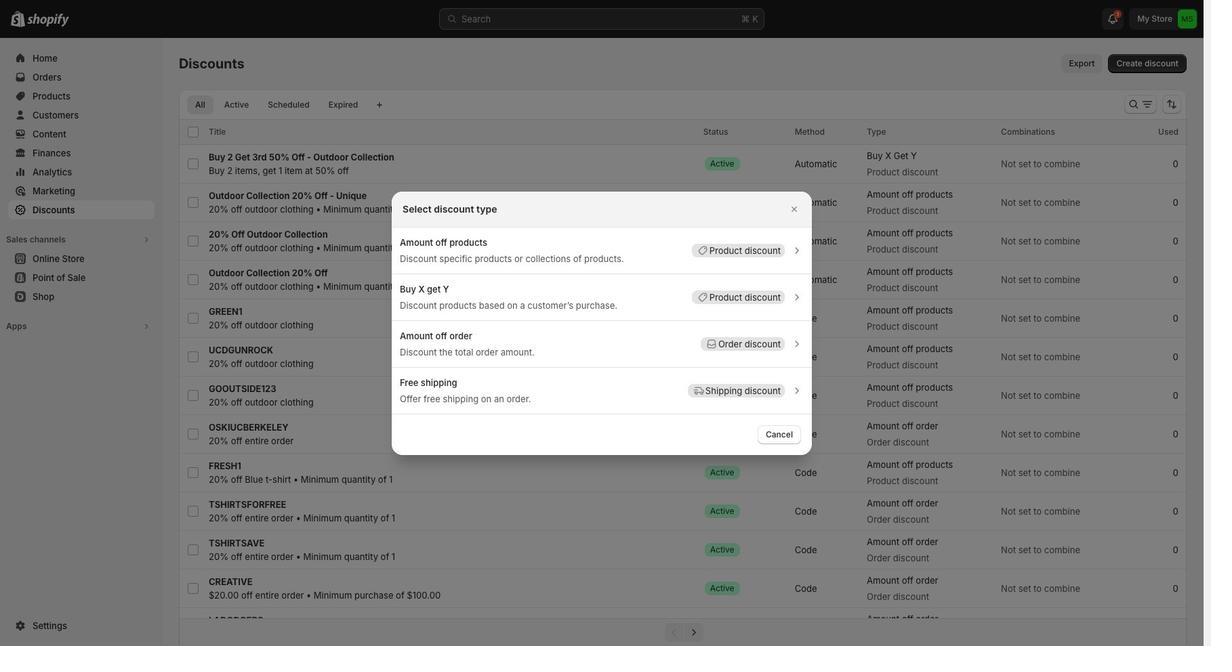 Task type: describe. For each thing, give the bounding box(es) containing it.
shopify image
[[27, 14, 69, 27]]



Task type: vqa. For each thing, say whether or not it's contained in the screenshot.
Online Store 'icon'
no



Task type: locate. For each thing, give the bounding box(es) containing it.
tab list
[[184, 95, 369, 115]]

pagination element
[[179, 619, 1187, 647]]

dialog
[[0, 192, 1204, 455]]



